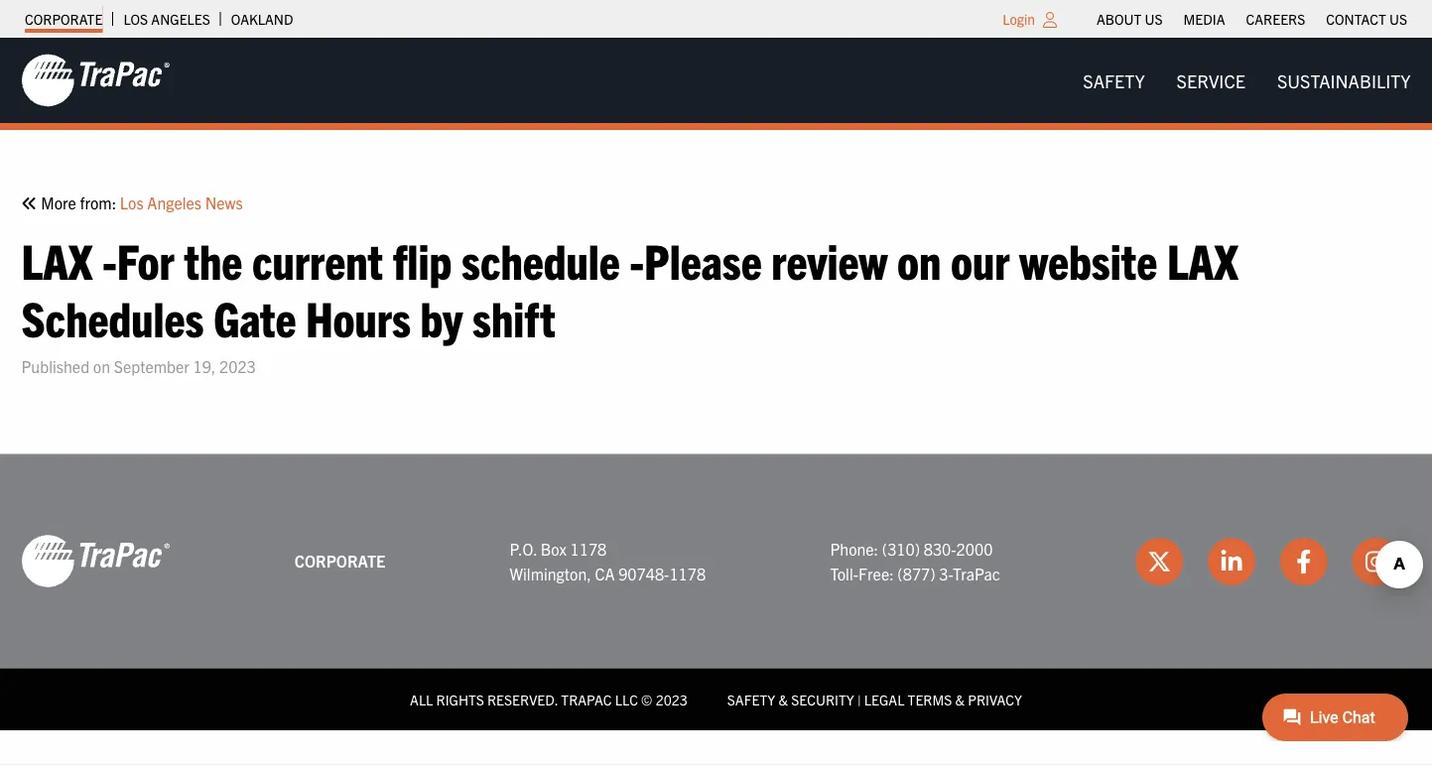 Task type: locate. For each thing, give the bounding box(es) containing it.
published
[[21, 356, 89, 376]]

menu bar up service in the top right of the page
[[1087, 5, 1418, 33]]

safety inside footer
[[727, 690, 776, 708]]

1 horizontal spatial &
[[956, 690, 965, 708]]

los angeles link
[[123, 5, 210, 33]]

1 vertical spatial menu bar
[[1068, 60, 1427, 100]]

menu bar down careers link
[[1068, 60, 1427, 100]]

please
[[644, 229, 762, 289]]

1 horizontal spatial us
[[1390, 10, 1408, 28]]

1178
[[570, 538, 607, 558], [670, 564, 706, 584]]

corporate image
[[21, 53, 170, 108], [21, 533, 170, 589]]

0 horizontal spatial &
[[779, 690, 788, 708]]

|
[[858, 690, 861, 708]]

box
[[541, 538, 567, 558]]

gate
[[214, 287, 296, 347]]

more from: los angeles news
[[37, 192, 243, 212]]

1 horizontal spatial corporate
[[295, 551, 385, 571]]

& left security
[[779, 690, 788, 708]]

19,
[[193, 356, 216, 376]]

news
[[205, 192, 243, 212]]

1 vertical spatial safety
[[727, 690, 776, 708]]

0 horizontal spatial 2023
[[219, 356, 256, 376]]

0 vertical spatial safety
[[1083, 69, 1145, 91]]

us right "contact"
[[1390, 10, 1408, 28]]

lax
[[21, 229, 93, 289], [1167, 229, 1239, 289]]

security
[[791, 690, 854, 708]]

safety down about
[[1083, 69, 1145, 91]]

1 & from the left
[[779, 690, 788, 708]]

flip
[[393, 229, 452, 289]]

2023 inside footer
[[656, 690, 688, 708]]

on
[[897, 229, 941, 289], [93, 356, 110, 376]]

(877)
[[898, 564, 936, 584]]

0 horizontal spatial -
[[102, 229, 117, 289]]

on left our
[[897, 229, 941, 289]]

1 horizontal spatial -
[[630, 229, 644, 289]]

0 vertical spatial 2023
[[219, 356, 256, 376]]

trapac
[[561, 690, 612, 708]]

p.o.
[[510, 538, 537, 558]]

oakland
[[231, 10, 293, 28]]

2023
[[219, 356, 256, 376], [656, 690, 688, 708]]

0 horizontal spatial safety
[[727, 690, 776, 708]]

- right schedule
[[630, 229, 644, 289]]

footer
[[0, 454, 1432, 730]]

0 vertical spatial corporate
[[25, 10, 103, 28]]

1 vertical spatial 2023
[[656, 690, 688, 708]]

us inside "link"
[[1390, 10, 1408, 28]]

0 vertical spatial 1178
[[570, 538, 607, 558]]

1 horizontal spatial 2023
[[656, 690, 688, 708]]

0 horizontal spatial lax
[[21, 229, 93, 289]]

careers
[[1246, 10, 1306, 28]]

1 horizontal spatial safety
[[1083, 69, 1145, 91]]

1 vertical spatial on
[[93, 356, 110, 376]]

safety
[[1083, 69, 1145, 91], [727, 690, 776, 708]]

0 vertical spatial corporate image
[[21, 53, 170, 108]]

all
[[410, 690, 433, 708]]

corporate image inside footer
[[21, 533, 170, 589]]

0 horizontal spatial 1178
[[570, 538, 607, 558]]

&
[[779, 690, 788, 708], [956, 690, 965, 708]]

0 horizontal spatial us
[[1145, 10, 1163, 28]]

oakland link
[[231, 5, 293, 33]]

1 horizontal spatial lax
[[1167, 229, 1239, 289]]

about
[[1097, 10, 1142, 28]]

about us link
[[1097, 5, 1163, 33]]

-
[[102, 229, 117, 289], [630, 229, 644, 289]]

los right corporate link
[[123, 10, 148, 28]]

- down from:
[[102, 229, 117, 289]]

sustainability
[[1278, 69, 1411, 91]]

1 vertical spatial angeles
[[147, 192, 202, 212]]

legal terms & privacy link
[[865, 690, 1022, 708]]

0 vertical spatial on
[[897, 229, 941, 289]]

more
[[41, 192, 76, 212]]

trapac
[[953, 564, 1001, 584]]

0 vertical spatial menu bar
[[1087, 5, 1418, 33]]

safety & security | legal terms & privacy
[[727, 690, 1022, 708]]

lax -for the current flip schedule -please review on our website lax schedules gate hours by shift published on september 19, 2023
[[21, 229, 1239, 376]]

0 horizontal spatial corporate
[[25, 10, 103, 28]]

2023 right 19,
[[219, 356, 256, 376]]

free:
[[859, 564, 894, 584]]

for
[[117, 229, 175, 289]]

safety for safety
[[1083, 69, 1145, 91]]

september
[[114, 356, 189, 376]]

1 horizontal spatial 1178
[[670, 564, 706, 584]]

1178 right ca
[[670, 564, 706, 584]]

los
[[123, 10, 148, 28], [120, 192, 144, 212]]

1 vertical spatial corporate image
[[21, 533, 170, 589]]

us
[[1145, 10, 1163, 28], [1390, 10, 1408, 28]]

hours
[[306, 287, 411, 347]]

safety for safety & security | legal terms & privacy
[[727, 690, 776, 708]]

us right about
[[1145, 10, 1163, 28]]

login link
[[1003, 10, 1035, 28]]

2 lax from the left
[[1167, 229, 1239, 289]]

2 us from the left
[[1390, 10, 1408, 28]]

& right terms
[[956, 690, 965, 708]]

angeles left news
[[147, 192, 202, 212]]

by
[[420, 287, 463, 347]]

1 us from the left
[[1145, 10, 1163, 28]]

corporate
[[25, 10, 103, 28], [295, 551, 385, 571]]

los right from:
[[120, 192, 144, 212]]

angeles left oakland link
[[151, 10, 210, 28]]

2 corporate image from the top
[[21, 533, 170, 589]]

1 horizontal spatial on
[[897, 229, 941, 289]]

safety left security
[[727, 690, 776, 708]]

2023 right ©
[[656, 690, 688, 708]]

rights
[[436, 690, 484, 708]]

toll-
[[830, 564, 859, 584]]

our
[[951, 229, 1010, 289]]

1 vertical spatial corporate
[[295, 551, 385, 571]]

angeles
[[151, 10, 210, 28], [147, 192, 202, 212]]

terms
[[908, 690, 952, 708]]

1 vertical spatial los
[[120, 192, 144, 212]]

login
[[1003, 10, 1035, 28]]

reserved.
[[487, 690, 558, 708]]

on right published
[[93, 356, 110, 376]]

sustainability link
[[1262, 60, 1427, 100]]

the
[[184, 229, 243, 289]]

menu bar
[[1087, 5, 1418, 33], [1068, 60, 1427, 100]]

wilmington,
[[510, 564, 591, 584]]

0 vertical spatial los
[[123, 10, 148, 28]]

1178 up ca
[[570, 538, 607, 558]]



Task type: describe. For each thing, give the bounding box(es) containing it.
website
[[1020, 229, 1158, 289]]

legal
[[865, 690, 905, 708]]

830-
[[924, 538, 957, 558]]

schedule
[[462, 229, 620, 289]]

2000
[[957, 538, 993, 558]]

90748-
[[619, 564, 670, 584]]

menu bar containing safety
[[1068, 60, 1427, 100]]

2 - from the left
[[630, 229, 644, 289]]

review
[[772, 229, 888, 289]]

contact
[[1327, 10, 1387, 28]]

p.o. box 1178 wilmington, ca 90748-1178
[[510, 538, 706, 584]]

all rights reserved. trapac llc © 2023
[[410, 690, 688, 708]]

©
[[641, 690, 653, 708]]

1 vertical spatial 1178
[[670, 564, 706, 584]]

1 - from the left
[[102, 229, 117, 289]]

privacy
[[968, 690, 1022, 708]]

(310)
[[882, 538, 920, 558]]

los angeles
[[123, 10, 210, 28]]

2023 inside lax -for the current flip schedule -please review on our website lax schedules gate hours by shift published on september 19, 2023
[[219, 356, 256, 376]]

service link
[[1161, 60, 1262, 100]]

menu bar containing about us
[[1087, 5, 1418, 33]]

0 vertical spatial angeles
[[151, 10, 210, 28]]

solid image
[[21, 195, 37, 211]]

llc
[[615, 690, 638, 708]]

phone: (310) 830-2000 toll-free: (877) 3-trapac
[[830, 538, 1001, 584]]

service
[[1177, 69, 1246, 91]]

us for about us
[[1145, 10, 1163, 28]]

careers link
[[1246, 5, 1306, 33]]

media
[[1184, 10, 1225, 28]]

schedules
[[21, 287, 204, 347]]

phone:
[[830, 538, 879, 558]]

footer containing p.o. box 1178
[[0, 454, 1432, 730]]

light image
[[1043, 12, 1057, 28]]

shift
[[473, 287, 556, 347]]

1 lax from the left
[[21, 229, 93, 289]]

0 horizontal spatial on
[[93, 356, 110, 376]]

3-
[[939, 564, 953, 584]]

1 corporate image from the top
[[21, 53, 170, 108]]

safety link
[[1068, 60, 1161, 100]]

los angeles news link
[[120, 190, 243, 215]]

media link
[[1184, 5, 1225, 33]]

ca
[[595, 564, 615, 584]]

contact us link
[[1327, 5, 1408, 33]]

contact us
[[1327, 10, 1408, 28]]

from:
[[80, 192, 116, 212]]

about us
[[1097, 10, 1163, 28]]

los inside los angeles link
[[123, 10, 148, 28]]

corporate link
[[25, 5, 103, 33]]

us for contact us
[[1390, 10, 1408, 28]]

current
[[252, 229, 383, 289]]

2 & from the left
[[956, 690, 965, 708]]

corporate inside footer
[[295, 551, 385, 571]]

safety & security link
[[727, 690, 854, 708]]



Task type: vqa. For each thing, say whether or not it's contained in the screenshot.
October
no



